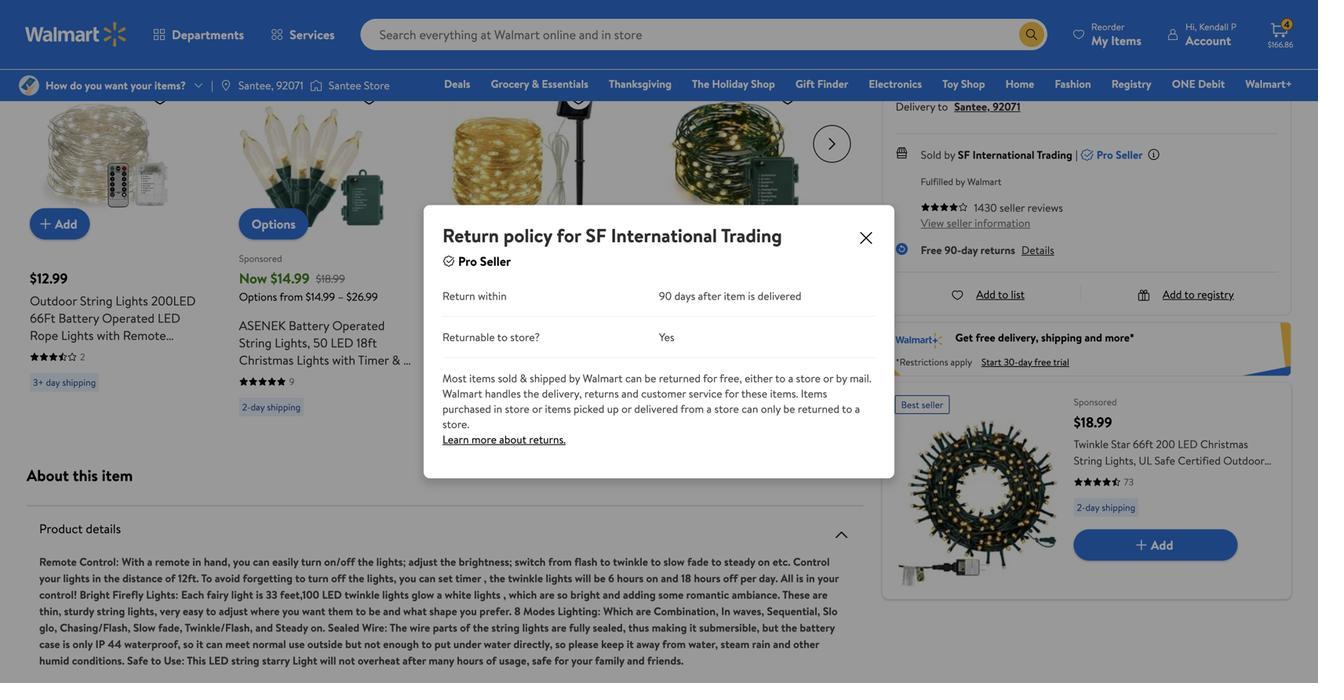 Task type: locate. For each thing, give the bounding box(es) containing it.
with down return within
[[449, 327, 472, 344]]

2 horizontal spatial seller
[[1000, 200, 1026, 215]]

want
[[302, 604, 326, 619]]

remote inside $12.99 outdoor string lights 200led 66ft battery operated led rope lights with remote indoor timer fairy lights for patio easter christmas party cool white
[[123, 327, 166, 344]]

trading inside dialog
[[722, 222, 783, 249]]

1 horizontal spatial remote
[[123, 327, 166, 344]]

2 horizontal spatial string
[[552, 310, 585, 327]]

warm
[[239, 404, 271, 421]]

christmas
[[710, 317, 765, 334], [239, 352, 294, 369], [98, 362, 153, 379], [297, 369, 352, 386], [701, 369, 756, 386]]

0 horizontal spatial remote
[[39, 555, 77, 570]]

remote control: with a remote in hand, you can easily turn on/off the lights; adjust the brightness; switch from flash to twinkle to slow fade to steady on etc. control your lights in the distance of 12ft. to avoid forgetting to turn off the lights, you can set timer , the twinkle lights will be 6 hours on and 18 hours off per day. all is in your control! bright firefly lights: each fairy light is 33 feet,100 led twinkle lights glow a white lights , which are so bright and adding some romantic ambiance. these are thin, sturdy string lights, very easy to adjust where you want them to be and what shape you prefer. 8 modes lighting: which are combination, in waves, sequential, slo glo, chasing/flash, slow fade, twinkle/flash, and steady on. sealed wire: the wire parts of the string lights are fully sealed, thus making it submersible, but the battery case is only ip 44 waterproof, so it can meet normal use outside but not enough to put under water directly, so please keep it away from water, steam rain and other humid conditions. safe to use: this led string starry light will not overheat after many hours of usage, safe for your family and friends.
[[39, 555, 839, 669]]

1 vertical spatial pro
[[458, 253, 477, 270]]

items inside similar items you might like based on what customers bought
[[77, 3, 115, 25]]

2 horizontal spatial fairy
[[658, 352, 684, 369]]

store up about
[[505, 401, 530, 417]]

product group containing $12.99
[[30, 50, 205, 423]]

outdoor inside the solar fairy lights,waterproof 200led 72ft solar string lights with 8 modes, super bright copper wire solar lights outdoor for tree, patio, garden, party decoration
[[449, 362, 496, 379]]

solar
[[449, 292, 476, 310], [522, 310, 549, 327], [521, 344, 548, 362]]

a left the items
[[789, 371, 794, 386]]

led inside asenek battery operated string lights, 50 led 18ft christmas lights with timer & 8 modes for christmas tree wreath party wedding decor, warm white
[[331, 334, 354, 352]]

pro inside 'return policy for sf international trading' dialog
[[458, 253, 477, 270]]

$22.99
[[765, 289, 796, 305]]

home inside home 'link'
[[1006, 76, 1035, 91]]

of up under
[[460, 621, 471, 636]]

1 horizontal spatial seller
[[1116, 147, 1144, 162]]

1 horizontal spatial seller
[[947, 215, 973, 231]]

what inside similar items you might like based on what customers bought
[[72, 26, 95, 41]]

be left 6 on the left bottom of the page
[[594, 571, 606, 586]]

1 horizontal spatial after
[[698, 288, 722, 304]]

items down "decoration"
[[545, 401, 571, 417]]

after
[[698, 288, 722, 304], [403, 654, 426, 669]]

lights up bright
[[546, 571, 573, 586]]

free,
[[720, 371, 742, 386]]

1 horizontal spatial adjust
[[409, 555, 438, 570]]

4
[[1285, 18, 1291, 31]]

0 horizontal spatial but
[[345, 637, 362, 652]]

decoration
[[526, 379, 588, 396]]

pro up return within
[[458, 253, 477, 270]]

wedding
[[314, 386, 361, 404]]

or left 'mail.'
[[824, 371, 834, 386]]

family
[[595, 654, 625, 669]]

1 vertical spatial trading
[[722, 222, 783, 249]]

solar fairy lights,waterproof 200led 72ft solar string lights with 8 modes, super bright copper wire solar lights outdoor for tree, patio, garden, party decoration image
[[449, 81, 595, 227]]

the inside "link"
[[692, 76, 710, 91]]

so up this
[[183, 637, 194, 652]]

to down waterproof,
[[151, 654, 161, 669]]

making
[[652, 621, 687, 636]]

lights
[[63, 571, 90, 586], [546, 571, 573, 586], [382, 588, 409, 603], [474, 588, 501, 603], [523, 621, 549, 636]]

2
[[80, 351, 85, 364]]

delivery to santee, 92071
[[896, 99, 1021, 114]]

add to favorites list, solar fairy lights,waterproof 200led 72ft solar string lights with 8 modes, super bright copper wire solar lights outdoor for tree, patio, garden, party decoration image
[[569, 88, 588, 107]]

asenek
[[239, 317, 286, 334]]

most items sold & shipped by walmart can be returned for free, either to a store or by mail. walmart handles the delivery, returns and customer service for these items. items purchased in store or items picked up or delivered from a store can only be returned to a store. learn more about returns.
[[443, 371, 872, 447]]

add button up return within
[[449, 208, 509, 240]]

0 vertical spatial $18.99
[[316, 271, 345, 286]]

and right rain
[[774, 637, 791, 652]]

1 options link from the left
[[239, 208, 308, 240]]

0 horizontal spatial item
[[102, 465, 133, 487]]

Walmart Site-Wide search field
[[361, 19, 1048, 50]]

8
[[475, 327, 482, 344], [404, 352, 411, 369], [515, 604, 521, 619]]

returnable
[[443, 330, 495, 345]]

0 horizontal spatial only
[[73, 637, 93, 652]]

shop left add to favorites list, loende christmas lights, 50 led 17 ft battery operated fairy lights for home party garden christmas decoration, 1 pack image
[[751, 76, 776, 91]]

with right indoor
[[97, 327, 120, 344]]

lights, down $22.99
[[768, 317, 804, 334]]

walmart up the store. on the left of page
[[443, 386, 483, 401]]

your down control
[[818, 571, 839, 586]]

delivered inside most items sold & shipped by walmart can be returned for free, either to a store or by mail. walmart handles the delivery, returns and customer service for these items. items purchased in store or items picked up or delivered from a store can only be returned to a store. learn more about returns.
[[635, 401, 679, 417]]

1
[[826, 369, 830, 386]]

fairy right '2'
[[102, 344, 128, 362]]

fairy up the returnable to store?
[[479, 292, 505, 310]]

delivery down the electronics
[[896, 99, 936, 114]]

from inside most items sold & shipped by walmart can be returned for free, either to a store or by mail. walmart handles the delivery, returns and customer service for these items. items purchased in store or items picked up or delivered from a store can only be returned to a store. learn more about returns.
[[681, 401, 704, 417]]

sf
[[958, 147, 971, 162], [586, 222, 607, 249]]

2 product group from the left
[[239, 50, 414, 423]]

adding
[[623, 588, 656, 603]]

string up chasing/flash,
[[97, 604, 125, 619]]

might
[[147, 3, 187, 25]]

0 horizontal spatial hours
[[457, 654, 484, 669]]

you up customers
[[119, 3, 143, 25]]

shipping down '2'
[[62, 376, 96, 389]]

of down remote
[[165, 571, 175, 586]]

the inside remote control: with a remote in hand, you can easily turn on/off the lights; adjust the brightness; switch from flash to twinkle to slow fade to steady on etc. control your lights in the distance of 12ft. to avoid forgetting to turn off the lights, you can set timer , the twinkle lights will be 6 hours on and 18 hours off per day. all is in your control! bright firefly lights: each fairy light is 33 feet,100 led twinkle lights glow a white lights , which are so bright and adding some romantic ambiance. these are thin, sturdy string lights, very easy to adjust where you want them to be and what shape you prefer. 8 modes lighting: which are combination, in waves, sequential, slo glo, chasing/flash, slow fade, twinkle/flash, and steady on. sealed wire: the wire parts of the string lights are fully sealed, thus making it submersible, but the battery case is only ip 44 waterproof, so it can meet normal use outside but not enough to put under water directly, so please keep it away from water, steam rain and other humid conditions. safe to use: this led string starry light will not overheat after many hours of usage, safe for your family and friends.
[[390, 621, 407, 636]]

in right purchased
[[494, 401, 503, 417]]

remote
[[123, 327, 166, 344], [39, 555, 77, 570]]

1 horizontal spatial &
[[520, 371, 527, 386]]

hours up adding
[[617, 571, 644, 586]]

white inside $12.99 outdoor string lights 200led 66ft battery operated led rope lights with remote indoor timer fairy lights for patio easter christmas party cool white
[[59, 379, 91, 396]]

what inside remote control: with a remote in hand, you can easily turn on/off the lights; adjust the brightness; switch from flash to twinkle to slow fade to steady on etc. control your lights in the distance of 12ft. to avoid forgetting to turn off the lights, you can set timer , the twinkle lights will be 6 hours on and 18 hours off per day. all is in your control! bright firefly lights: each fairy light is 33 feet,100 led twinkle lights glow a white lights , which are so bright and adding some romantic ambiance. these are thin, sturdy string lights, very easy to adjust where you want them to be and what shape you prefer. 8 modes lighting: which are combination, in waves, sequential, slo glo, chasing/flash, slow fade, twinkle/flash, and steady on. sealed wire: the wire parts of the string lights are fully sealed, thus making it submersible, but the battery case is only ip 44 waterproof, so it can meet normal use outside but not enough to put under water directly, so please keep it away from water, steam rain and other humid conditions. safe to use: this led string starry light will not overheat after many hours of usage, safe for your family and friends.
[[404, 604, 427, 619]]

battery inside $12.99 outdoor string lights 200led 66ft battery operated led rope lights with remote indoor timer fairy lights for patio easter christmas party cool white
[[58, 310, 99, 327]]

or down "decoration"
[[532, 401, 543, 417]]

0 vertical spatial 8
[[475, 327, 482, 344]]

can up "glow"
[[419, 571, 436, 586]]

international inside 'return policy for sf international trading' dialog
[[611, 222, 718, 249]]

1 horizontal spatial sponsored
[[449, 252, 492, 265]]

0 horizontal spatial pro
[[458, 253, 477, 270]]

each
[[181, 588, 204, 603]]

on up "day."
[[758, 555, 770, 570]]

returned up pack
[[659, 371, 701, 386]]

by right the fulfilled
[[956, 175, 966, 188]]

party inside the solar fairy lights,waterproof 200led 72ft solar string lights with 8 modes, super bright copper wire solar lights outdoor for tree, patio, garden, party decoration
[[495, 379, 523, 396]]

free right get
[[976, 330, 996, 345]]

delivery for delivery
[[1197, 38, 1237, 54]]

outdoor
[[30, 292, 77, 310], [449, 362, 496, 379]]

1 horizontal spatial will
[[575, 571, 592, 586]]

0 horizontal spatial white
[[59, 379, 91, 396]]

1 horizontal spatial delivery,
[[999, 330, 1039, 345]]

1 horizontal spatial trading
[[1038, 147, 1073, 162]]

delivery
[[1197, 38, 1237, 54], [896, 99, 936, 114]]

1 vertical spatial return
[[443, 288, 476, 304]]

to down 'mail.'
[[843, 401, 853, 417]]

from
[[280, 289, 303, 305], [698, 289, 722, 305], [681, 401, 704, 417], [549, 555, 572, 570], [663, 637, 686, 652]]

– inside sponsored now $14.99 $18.99 options from $14.99 – $26.99
[[338, 289, 344, 305]]

all
[[781, 571, 794, 586]]

purchased
[[443, 401, 492, 417]]

sponsored inside sponsored now $14.99 $18.99 options from $14.99 – $26.99
[[239, 252, 282, 265]]

wire:
[[362, 621, 388, 636]]

0 horizontal spatial timer
[[68, 344, 99, 362]]

fashion
[[1055, 76, 1092, 91]]

1 horizontal spatial what
[[404, 604, 427, 619]]

party inside loende christmas lights, 50 led 17 ft battery operated fairy lights for home party garden christmas decoration, 1 pack
[[778, 352, 807, 369]]

1 horizontal spatial 200led
[[449, 310, 493, 327]]

what
[[72, 26, 95, 41], [404, 604, 427, 619]]

day
[[962, 242, 979, 258], [1019, 356, 1033, 369], [46, 376, 60, 389], [460, 376, 474, 389], [251, 401, 265, 414], [670, 401, 684, 414], [1086, 501, 1100, 515]]

1 horizontal spatial your
[[572, 654, 593, 669]]

one debit link
[[1166, 75, 1233, 92]]

learn more about returns. link
[[443, 432, 876, 447]]

1 horizontal spatial string
[[231, 654, 260, 669]]

pro right |
[[1097, 147, 1114, 162]]

remote inside remote control: with a remote in hand, you can easily turn on/off the lights; adjust the brightness; switch from flash to twinkle to slow fade to steady on etc. control your lights in the distance of 12ft. to avoid forgetting to turn off the lights, you can set timer , the twinkle lights will be 6 hours on and 18 hours off per day. all is in your control! bright firefly lights: each fairy light is 33 feet,100 led twinkle lights glow a white lights , which are so bright and adding some romantic ambiance. these are thin, sturdy string lights, very easy to adjust where you want them to be and what shape you prefer. 8 modes lighting: which are combination, in waves, sequential, slo glo, chasing/flash, slow fade, twinkle/flash, and steady on. sealed wire: the wire parts of the string lights are fully sealed, thus making it submersible, but the battery case is only ip 44 waterproof, so it can meet normal use outside but not enough to put under water directly, so please keep it away from water, steam rain and other humid conditions. safe to use: this led string starry light will not overheat after many hours of usage, safe for your family and friends.
[[39, 555, 77, 570]]

home up either
[[742, 352, 775, 369]]

0 vertical spatial outdoor
[[30, 292, 77, 310]]

& right 18ft
[[392, 352, 401, 369]]

returnable to store?
[[443, 330, 540, 345]]

1 horizontal spatial international
[[973, 147, 1035, 162]]

bright up sturdy
[[80, 588, 110, 603]]

options link up now
[[239, 208, 308, 240]]

loende christmas lights, 50 led 17 ft battery operated fairy lights for home party garden christmas decoration, 1 pack image
[[658, 81, 804, 227]]

0 horizontal spatial returns
[[585, 386, 619, 401]]

3 product group from the left
[[449, 50, 623, 423]]

2 horizontal spatial hours
[[694, 571, 721, 586]]

options
[[252, 216, 296, 233], [670, 216, 715, 233], [239, 289, 277, 305], [658, 289, 696, 305]]

1 horizontal spatial items
[[470, 371, 496, 386]]

battery inside asenek battery operated string lights, 50 led 18ft christmas lights with timer & 8 modes for christmas tree wreath party wedding decor, warm white
[[289, 317, 329, 334]]

0 horizontal spatial modes
[[239, 369, 275, 386]]

Search search field
[[361, 19, 1048, 50]]

after inside 'return policy for sf international trading' dialog
[[698, 288, 722, 304]]

the up set
[[440, 555, 456, 570]]

of down water
[[486, 654, 497, 669]]

add to favorites list, loende christmas lights, 50 led 17 ft battery operated fairy lights for home party garden christmas decoration, 1 pack image
[[779, 88, 798, 107]]

0 vertical spatial the
[[692, 76, 710, 91]]

1 horizontal spatial options link
[[658, 208, 727, 240]]

lighting:
[[558, 604, 601, 619]]

1 vertical spatial returns
[[585, 386, 619, 401]]

1 horizontal spatial not
[[364, 637, 381, 652]]

0 vertical spatial string
[[97, 604, 125, 619]]

delivery down the intent image for delivery at the right top of page
[[1197, 38, 1237, 54]]

1 shop from the left
[[751, 76, 776, 91]]

add to list
[[977, 287, 1025, 302]]

0 horizontal spatial of
[[165, 571, 175, 586]]

$12.99 outdoor string lights 200led 66ft battery operated led rope lights with remote indoor timer fairy lights for patio easter christmas party cool white
[[30, 269, 196, 396]]

with inside asenek battery operated string lights, 50 led 18ft christmas lights with timer & 8 modes for christmas tree wreath party wedding decor, warm white
[[332, 352, 356, 369]]

1 horizontal spatial sf
[[958, 147, 971, 162]]

options link for options from $10.99 – $22.99
[[658, 208, 727, 240]]

0 vertical spatial white
[[59, 379, 91, 396]]

$166.86
[[1269, 39, 1294, 50]]

product group containing now $14.99
[[239, 50, 414, 423]]

seller right |
[[1116, 147, 1144, 162]]

to left put
[[422, 637, 432, 652]]

wire
[[492, 344, 518, 362]]

product group containing add
[[449, 50, 623, 423]]

on.
[[311, 621, 326, 636]]

modes inside remote control: with a remote in hand, you can easily turn on/off the lights; adjust the brightness; switch from flash to twinkle to slow fade to steady on etc. control your lights in the distance of 12ft. to avoid forgetting to turn off the lights, you can set timer , the twinkle lights will be 6 hours on and 18 hours off per day. all is in your control! bright firefly lights: each fairy light is 33 feet,100 led twinkle lights glow a white lights , which are so bright and adding some romantic ambiance. these are thin, sturdy string lights, very easy to adjust where you want them to be and what shape you prefer. 8 modes lighting: which are combination, in waves, sequential, slo glo, chasing/flash, slow fade, twinkle/flash, and steady on. sealed wire: the wire parts of the string lights are fully sealed, thus making it submersible, but the battery case is only ip 44 waterproof, so it can meet normal use outside but not enough to put under water directly, so please keep it away from water, steam rain and other humid conditions. safe to use: this led string starry light will not overheat after many hours of usage, safe for your family and friends.
[[524, 604, 555, 619]]

adjust right the lights;
[[409, 555, 438, 570]]

0 horizontal spatial –
[[338, 289, 344, 305]]

what left customers
[[72, 26, 95, 41]]

start
[[982, 356, 1002, 369]]

& right sold in the left of the page
[[520, 371, 527, 386]]

item left $22.99
[[724, 288, 746, 304]]

or
[[824, 371, 834, 386], [532, 401, 543, 417], [622, 401, 632, 417]]

2 horizontal spatial walmart
[[968, 175, 1002, 188]]

73
[[1125, 476, 1135, 489]]

– right $10.99
[[756, 289, 762, 305]]

1 horizontal spatial off
[[724, 571, 738, 586]]

is left $22.99
[[749, 288, 756, 304]]

fairy inside $12.99 outdoor string lights 200led 66ft battery operated led rope lights with remote indoor timer fairy lights for patio easter christmas party cool white
[[102, 344, 128, 362]]

0 horizontal spatial &
[[392, 352, 401, 369]]

walmart up up
[[583, 371, 623, 386]]

and down where
[[256, 621, 273, 636]]

sealed
[[328, 621, 360, 636]]

white inside asenek battery operated string lights, 50 led 18ft christmas lights with timer & 8 modes for christmas tree wreath party wedding decor, warm white
[[274, 404, 306, 421]]

next slide for similar items you might like list image
[[814, 125, 852, 163]]

92071
[[993, 99, 1021, 114]]

1 vertical spatial not
[[339, 654, 355, 669]]

conditions.
[[72, 654, 125, 669]]

hours
[[617, 571, 644, 586], [694, 571, 721, 586], [457, 654, 484, 669]]

add button up the $12.99
[[30, 208, 90, 240]]

bright inside the solar fairy lights,waterproof 200led 72ft solar string lights with 8 modes, super bright copper wire solar lights outdoor for tree, patio, garden, party decoration
[[561, 327, 595, 344]]

2 return from the top
[[443, 288, 476, 304]]

pro
[[1097, 147, 1114, 162], [458, 253, 477, 270]]

decor,
[[364, 386, 400, 404]]

string up water
[[492, 621, 520, 636]]

it up this
[[196, 637, 203, 652]]

1 – from the left
[[338, 289, 344, 305]]

away
[[637, 637, 660, 652]]

shipping up the trial
[[1042, 330, 1083, 345]]

item inside 'return policy for sf international trading' dialog
[[724, 288, 746, 304]]

0 horizontal spatial 50
[[313, 334, 328, 352]]

outdoor down the $12.99
[[30, 292, 77, 310]]

lights
[[116, 292, 148, 310], [588, 310, 620, 327], [61, 327, 94, 344], [131, 344, 164, 362], [551, 344, 583, 362], [297, 352, 329, 369], [687, 352, 720, 369]]

led inside loende christmas lights, 50 led 17 ft battery operated fairy lights for home party garden christmas decoration, 1 pack
[[658, 334, 681, 352]]

day inside get free delivery, shipping and more* banner
[[1019, 356, 1033, 369]]

0 horizontal spatial string
[[97, 604, 125, 619]]

outdoor string lights 200led 66ft battery operated led rope lights with remote indoor timer fairy lights for patio easter christmas party cool white image
[[30, 81, 176, 227]]

2 shop from the left
[[962, 76, 986, 91]]

0 horizontal spatial the
[[390, 621, 407, 636]]

lights,
[[367, 571, 397, 586], [128, 604, 157, 619]]

seller inside 'return policy for sf international trading' dialog
[[480, 253, 511, 270]]

to left 'list'
[[999, 287, 1009, 302]]

1 off from the left
[[331, 571, 346, 586]]

0 vertical spatial what
[[72, 26, 95, 41]]

the
[[692, 76, 710, 91], [390, 621, 407, 636]]

delivery, down patio,
[[542, 386, 582, 401]]

add to favorites list, outdoor string lights 200led 66ft battery operated led rope lights with remote indoor timer fairy lights for patio easter christmas party cool white image
[[151, 88, 170, 107]]

fairy inside loende christmas lights, 50 led 17 ft battery operated fairy lights for home party garden christmas decoration, 1 pack
[[658, 352, 684, 369]]

thus
[[629, 621, 650, 636]]

walmart
[[968, 175, 1002, 188], [583, 371, 623, 386], [443, 386, 483, 401]]

battery
[[58, 310, 99, 327], [289, 317, 329, 334], [713, 334, 754, 352]]

0 vertical spatial on
[[58, 26, 70, 41]]

2 vertical spatial 8
[[515, 604, 521, 619]]

battery right ft
[[713, 334, 754, 352]]

bright right super
[[561, 327, 595, 344]]

1 vertical spatial delivered
[[635, 401, 679, 417]]

like
[[191, 3, 215, 25]]

cool
[[30, 379, 56, 396]]

turn up the feet,100
[[308, 571, 329, 586]]

free
[[976, 330, 996, 345], [1035, 356, 1052, 369]]

and inside most items sold & shipped by walmart can be returned for free, either to a store or by mail. walmart handles the delivery, returns and customer service for these items. items purchased in store or items picked up or delivered from a store can only be returned to a store. learn more about returns.
[[622, 386, 639, 401]]

delivered
[[758, 288, 802, 304], [635, 401, 679, 417]]

adjust down light
[[219, 604, 248, 619]]

1 vertical spatial lights,
[[128, 604, 157, 619]]

deals link
[[437, 75, 478, 92]]

0 vertical spatial home
[[1006, 76, 1035, 91]]

be left garden on the bottom of the page
[[645, 371, 657, 386]]

2 – from the left
[[756, 289, 762, 305]]

and left 18
[[661, 571, 679, 586]]

slo
[[823, 604, 838, 619]]

0 vertical spatial bright
[[561, 327, 595, 344]]

pro seller right |
[[1097, 147, 1144, 162]]

mail.
[[850, 371, 872, 386]]

string down the "meet"
[[231, 654, 260, 669]]

1 horizontal spatial battery
[[289, 317, 329, 334]]

international down 92071
[[973, 147, 1035, 162]]

product group
[[30, 50, 205, 423], [239, 50, 414, 423], [449, 50, 623, 423], [658, 50, 833, 423]]

close dialog image
[[857, 229, 876, 248]]

0 vertical spatial adjust
[[409, 555, 438, 570]]

items
[[801, 386, 828, 401]]

operated inside loende christmas lights, 50 led 17 ft battery operated fairy lights for home party garden christmas decoration, 1 pack
[[757, 334, 810, 352]]

seller for reviews
[[1000, 200, 1026, 215]]

sequential,
[[767, 604, 821, 619]]

walmart plus image
[[896, 330, 943, 349]]

1 horizontal spatial the
[[692, 76, 710, 91]]

start 30-day free trial
[[982, 356, 1070, 369]]

options link
[[239, 208, 308, 240], [658, 208, 727, 240]]

you down the white
[[460, 604, 477, 619]]

it
[[690, 621, 697, 636], [196, 637, 203, 652], [627, 637, 634, 652]]

delivery inside button
[[1197, 38, 1237, 54]]

0 horizontal spatial walmart
[[443, 386, 483, 401]]

1 vertical spatial will
[[320, 654, 336, 669]]

1 horizontal spatial white
[[274, 404, 306, 421]]

1 horizontal spatial 8
[[475, 327, 482, 344]]

seller for information
[[947, 215, 973, 231]]

1 vertical spatial the
[[390, 621, 407, 636]]

returns right shipped
[[585, 386, 619, 401]]

1 return from the top
[[443, 222, 499, 249]]

0 horizontal spatial delivery,
[[542, 386, 582, 401]]

not down wire:
[[364, 637, 381, 652]]

bright inside remote control: with a remote in hand, you can easily turn on/off the lights; adjust the brightness; switch from flash to twinkle to slow fade to steady on etc. control your lights in the distance of 12ft. to avoid forgetting to turn off the lights, you can set timer , the twinkle lights will be 6 hours on and 18 hours off per day. all is in your control! bright firefly lights: each fairy light is 33 feet,100 led twinkle lights glow a white lights , which are so bright and adding some romantic ambiance. these are thin, sturdy string lights, very easy to adjust where you want them to be and what shape you prefer. 8 modes lighting: which are combination, in waves, sequential, slo glo, chasing/flash, slow fade, twinkle/flash, and steady on. sealed wire: the wire parts of the string lights are fully sealed, thus making it submersible, but the battery case is only ip 44 waterproof, so it can meet normal use outside but not enough to put under water directly, so please keep it away from water, steam rain and other humid conditions. safe to use: this led string starry light will not overheat after many hours of usage, safe for your family and friends.
[[80, 588, 110, 603]]

0 vertical spatial only
[[761, 401, 781, 417]]

delivered right $10.99
[[758, 288, 802, 304]]

$18.99 inside sponsored now $14.99 $18.99 options from $14.99 – $26.99
[[316, 271, 345, 286]]

combination,
[[654, 604, 719, 619]]

0 horizontal spatial 8
[[404, 352, 411, 369]]

add to cart image
[[455, 215, 474, 234], [1133, 536, 1152, 555]]

only inside most items sold & shipped by walmart can be returned for free, either to a store or by mail. walmart handles the delivery, returns and customer service for these items. items purchased in store or items picked up or delivered from a store can only be returned to a store. learn more about returns.
[[761, 401, 781, 417]]

seller
[[1000, 200, 1026, 215], [947, 215, 973, 231], [922, 398, 944, 412]]

–
[[338, 289, 344, 305], [756, 289, 762, 305]]

1 horizontal spatial but
[[763, 621, 779, 636]]

intent image for delivery image
[[1205, 12, 1230, 37]]

0 horizontal spatial lights,
[[275, 334, 310, 352]]

2 off from the left
[[724, 571, 738, 586]]

2 vertical spatial twinkle
[[345, 588, 380, 603]]

0 horizontal spatial options link
[[239, 208, 308, 240]]

1 horizontal spatial delivery
[[1197, 38, 1237, 54]]

add to cart image
[[36, 215, 55, 234]]

product details
[[39, 521, 121, 538]]

what up wire
[[404, 604, 427, 619]]

1 vertical spatial items
[[470, 371, 496, 386]]

fulfilled
[[921, 175, 954, 188]]

1 vertical spatial bright
[[80, 588, 110, 603]]

1 horizontal spatial timer
[[358, 352, 389, 369]]

white down 9
[[274, 404, 306, 421]]

light
[[293, 654, 318, 669]]

1 vertical spatial string
[[492, 621, 520, 636]]

0 vertical spatial delivered
[[758, 288, 802, 304]]

the down tree,
[[524, 386, 540, 401]]

2 horizontal spatial battery
[[713, 334, 754, 352]]

about this item
[[27, 465, 133, 487]]

from inside sponsored now $14.99 $18.99 options from $14.99 – $26.99
[[280, 289, 303, 305]]

rain
[[753, 637, 771, 652]]

learn
[[443, 432, 469, 447]]

0 vertical spatial remote
[[123, 327, 166, 344]]

1 vertical spatial modes
[[524, 604, 555, 619]]

from down garden on the bottom of the page
[[681, 401, 704, 417]]

item right this
[[102, 465, 133, 487]]

outdoor inside $12.99 outdoor string lights 200led 66ft battery operated led rope lights with remote indoor timer fairy lights for patio easter christmas party cool white
[[30, 292, 77, 310]]

2 options link from the left
[[658, 208, 727, 240]]

200led
[[151, 292, 196, 310], [449, 310, 493, 327]]

add to cart image down '73'
[[1133, 536, 1152, 555]]

wire
[[410, 621, 430, 636]]

gift
[[796, 76, 815, 91]]

$12.99
[[30, 269, 68, 289]]

lights;
[[377, 555, 406, 570]]

$18.99 right now
[[316, 271, 345, 286]]

1 product group from the left
[[30, 50, 205, 423]]

outside
[[308, 637, 343, 652]]

intent image for pickup image
[[1075, 12, 1100, 37]]

& inside most items sold & shipped by walmart can be returned for free, either to a store or by mail. walmart handles the delivery, returns and customer service for these items. items purchased in store or items picked up or delivered from a store can only be returned to a store. learn more about returns.
[[520, 371, 527, 386]]

0 horizontal spatial adjust
[[219, 604, 248, 619]]

are right "which"
[[540, 588, 555, 603]]

0 horizontal spatial home
[[742, 352, 775, 369]]

twinkle/flash,
[[185, 621, 253, 636]]

0 vertical spatial item
[[724, 288, 746, 304]]

4 product group from the left
[[658, 50, 833, 423]]

only inside remote control: with a remote in hand, you can easily turn on/off the lights; adjust the brightness; switch from flash to twinkle to slow fade to steady on etc. control your lights in the distance of 12ft. to avoid forgetting to turn off the lights, you can set timer , the twinkle lights will be 6 hours on and 18 hours off per day. all is in your control! bright firefly lights: each fairy light is 33 feet,100 led twinkle lights glow a white lights , which are so bright and adding some romantic ambiance. these are thin, sturdy string lights, very easy to adjust where you want them to be and what shape you prefer. 8 modes lighting: which are combination, in waves, sequential, slo glo, chasing/flash, slow fade, twinkle/flash, and steady on. sealed wire: the wire parts of the string lights are fully sealed, thus making it submersible, but the battery case is only ip 44 waterproof, so it can meet normal use outside but not enough to put under water directly, so please keep it away from water, steam rain and other humid conditions. safe to use: this led string starry light will not overheat after many hours of usage, safe for your family and friends.
[[73, 637, 93, 652]]

1 horizontal spatial hours
[[617, 571, 644, 586]]



Task type: describe. For each thing, give the bounding box(es) containing it.
operated inside $12.99 outdoor string lights 200led 66ft battery operated led rope lights with remote indoor timer fairy lights for patio easter christmas party cool white
[[102, 310, 155, 327]]

0 vertical spatial lights,
[[367, 571, 397, 586]]

party inside $12.99 outdoor string lights 200led 66ft battery operated led rope lights with remote indoor timer fairy lights for patio easter christmas party cool white
[[156, 362, 184, 379]]

in down control
[[807, 571, 816, 586]]

0 horizontal spatial add to cart image
[[455, 215, 474, 234]]

0 horizontal spatial lights,
[[128, 604, 157, 619]]

registry
[[1198, 287, 1235, 302]]

9
[[289, 375, 295, 389]]

with inside $12.99 outdoor string lights 200led 66ft battery operated led rope lights with remote indoor timer fairy lights for patio easter christmas party cool white
[[97, 327, 120, 344]]

return policy for sf international trading
[[443, 222, 783, 249]]

safe
[[127, 654, 148, 669]]

about
[[27, 465, 69, 487]]

1 horizontal spatial returns
[[981, 242, 1016, 258]]

string inside $12.99 outdoor string lights 200led 66ft battery operated led rope lights with remote indoor timer fairy lights for patio easter christmas party cool white
[[80, 292, 113, 310]]

options from $10.99 – $22.99
[[658, 289, 796, 305]]

0 horizontal spatial free
[[976, 330, 996, 345]]

to right them
[[356, 604, 366, 619]]

product group containing options
[[658, 50, 833, 423]]

reviews
[[1028, 200, 1064, 215]]

day.
[[759, 571, 779, 586]]

lights inside loende christmas lights, 50 led 17 ft battery operated fairy lights for home party garden christmas decoration, 1 pack
[[687, 352, 720, 369]]

timer inside asenek battery operated string lights, 50 led 18ft christmas lights with timer & 8 modes for christmas tree wreath party wedding decor, warm white
[[358, 352, 389, 369]]

shipping down 9
[[267, 401, 301, 414]]

control
[[794, 555, 830, 570]]

patio,
[[547, 362, 577, 379]]

44
[[108, 637, 122, 652]]

glow
[[412, 588, 434, 603]]

customers
[[98, 26, 148, 41]]

2 horizontal spatial of
[[486, 654, 497, 669]]

white for asenek
[[274, 404, 306, 421]]

1 vertical spatial item
[[102, 465, 133, 487]]

can down either
[[742, 401, 759, 417]]

to right fade
[[712, 555, 722, 570]]

1 vertical spatial ,
[[504, 588, 506, 603]]

2 horizontal spatial twinkle
[[613, 555, 648, 570]]

led inside $12.99 outdoor string lights 200led 66ft battery operated led rope lights with remote indoor timer fairy lights for patio easter christmas party cool white
[[158, 310, 180, 327]]

return policy for sf international trading dialog
[[424, 205, 895, 479]]

many
[[429, 654, 454, 669]]

slow
[[133, 621, 156, 636]]

home link
[[999, 75, 1042, 92]]

solar left within
[[449, 292, 476, 310]]

steam
[[721, 637, 750, 652]]

on inside similar items you might like based on what customers bought
[[58, 26, 70, 41]]

returns inside most items sold & shipped by walmart can be returned for free, either to a store or by mail. walmart handles the delivery, returns and customer service for these items. items purchased in store or items picked up or delivered from a store can only be returned to a store. learn more about returns.
[[585, 386, 619, 401]]

very
[[160, 604, 180, 619]]

$18.99 inside sponsored $18.99
[[1075, 413, 1113, 433]]

1 horizontal spatial walmart
[[583, 371, 623, 386]]

& inside 'link'
[[532, 76, 540, 91]]

by right shipped
[[569, 371, 581, 386]]

and down 6 on the left bottom of the page
[[603, 588, 621, 603]]

the down brightness;
[[490, 571, 506, 586]]

0 horizontal spatial not
[[339, 654, 355, 669]]

get
[[956, 330, 974, 345]]

2 horizontal spatial your
[[818, 571, 839, 586]]

product details image
[[833, 526, 852, 545]]

1430 seller reviews
[[975, 200, 1064, 215]]

for inside loende christmas lights, 50 led 17 ft battery operated fairy lights for home party garden christmas decoration, 1 pack
[[722, 352, 739, 369]]

for inside asenek battery operated string lights, 50 led 18ft christmas lights with timer & 8 modes for christmas tree wreath party wedding decor, warm white
[[278, 369, 294, 386]]

lights up control! at the bottom left
[[63, 571, 90, 586]]

timer
[[456, 571, 482, 586]]

200led inside $12.99 outdoor string lights 200led 66ft battery operated led rope lights with remote indoor timer fairy lights for patio easter christmas party cool white
[[151, 292, 196, 310]]

and inside get free delivery, shipping and more* banner
[[1085, 330, 1103, 345]]

is inside 'return policy for sf international trading' dialog
[[749, 288, 756, 304]]

is left 33
[[256, 588, 263, 603]]

sturdy
[[64, 604, 94, 619]]

on/off
[[324, 555, 355, 570]]

are down adding
[[636, 604, 651, 619]]

fade
[[688, 555, 709, 570]]

1 horizontal spatial it
[[627, 637, 634, 652]]

distance
[[122, 571, 163, 586]]

details
[[1022, 242, 1055, 258]]

shipping down '73'
[[1102, 501, 1136, 515]]

from right days
[[698, 289, 722, 305]]

1 horizontal spatial pro seller
[[1097, 147, 1144, 162]]

are up the slo
[[813, 588, 828, 603]]

2-day shipping down 9
[[242, 401, 301, 414]]

1 horizontal spatial store
[[715, 401, 739, 417]]

add button for $12.99
[[30, 208, 90, 240]]

the holiday shop link
[[685, 75, 783, 92]]

grocery & essentials link
[[484, 75, 596, 92]]

garden,
[[449, 379, 492, 396]]

to up 6 on the left bottom of the page
[[600, 555, 611, 570]]

2 horizontal spatial add button
[[1075, 530, 1239, 561]]

asenek battery operated string lights, 50 led 18ft christmas lights with timer & 8 modes for christmas tree wreath party wedding decor, warm white image
[[239, 81, 385, 227]]

water,
[[689, 637, 719, 652]]

string inside the solar fairy lights,waterproof 200led 72ft solar string lights with 8 modes, super bright copper wire solar lights outdoor for tree, patio, garden, party decoration
[[552, 310, 585, 327]]

easter
[[61, 362, 95, 379]]

after inside remote control: with a remote in hand, you can easily turn on/off the lights; adjust the brightness; switch from flash to twinkle to slow fade to steady on etc. control your lights in the distance of 12ft. to avoid forgetting to turn off the lights, you can set timer , the twinkle lights will be 6 hours on and 18 hours off per day. all is in your control! bright firefly lights: each fairy light is 33 feet,100 led twinkle lights glow a white lights , which are so bright and adding some romantic ambiance. these are thin, sturdy string lights, very easy to adjust where you want them to be and what shape you prefer. 8 modes lighting: which are combination, in waves, sequential, slo glo, chasing/flash, slow fade, twinkle/flash, and steady on. sealed wire: the wire parts of the string lights are fully sealed, thus making it submersible, but the battery case is only ip 44 waterproof, so it can meet normal use outside but not enough to put under water directly, so please keep it away from water, steam rain and other humid conditions. safe to use: this led string starry light will not overheat after many hours of usage, safe for your family and friends.
[[403, 654, 426, 669]]

home inside loende christmas lights, 50 led 17 ft battery operated fairy lights for home party garden christmas decoration, 1 pack
[[742, 352, 775, 369]]

by right sold
[[945, 147, 956, 162]]

bought
[[150, 26, 184, 41]]

2 vertical spatial on
[[647, 571, 659, 586]]

tree
[[355, 369, 378, 386]]

2 horizontal spatial it
[[690, 621, 697, 636]]

200led inside the solar fairy lights,waterproof 200led 72ft solar string lights with 8 modes, super bright copper wire solar lights outdoor for tree, patio, garden, party decoration
[[449, 310, 493, 327]]

delivery for delivery to santee, 92071
[[896, 99, 936, 114]]

options inside sponsored now $14.99 $18.99 options from $14.99 – $26.99
[[239, 289, 277, 305]]

in down control: on the left bottom of the page
[[92, 571, 101, 586]]

2-day shipping down garden on the bottom of the page
[[661, 401, 720, 414]]

add button for sponsored
[[449, 208, 509, 240]]

50 inside loende christmas lights, 50 led 17 ft battery operated fairy lights for home party garden christmas decoration, 1 pack
[[807, 317, 821, 334]]

flash
[[575, 555, 598, 570]]

pro seller inside 'return policy for sf international trading' dialog
[[458, 253, 511, 270]]

for inside $12.99 outdoor string lights 200led 66ft battery operated led rope lights with remote indoor timer fairy lights for patio easter christmas party cool white
[[167, 344, 183, 362]]

1 horizontal spatial returned
[[798, 401, 840, 417]]

to left registry
[[1185, 287, 1195, 302]]

with inside the solar fairy lights,waterproof 200led 72ft solar string lights with 8 modes, super bright copper wire solar lights outdoor for tree, patio, garden, party decoration
[[449, 327, 472, 344]]

reduced price
[[664, 59, 723, 72]]

8 inside asenek battery operated string lights, 50 led 18ft christmas lights with timer & 8 modes for christmas tree wreath party wedding decor, warm white
[[404, 352, 411, 369]]

4.128 stars out of 5, based on 1430 seller reviews element
[[921, 202, 969, 212]]

thanksgiving link
[[602, 75, 679, 92]]

electronics link
[[862, 75, 930, 92]]

2 horizontal spatial string
[[492, 621, 520, 636]]

8 inside the solar fairy lights,waterproof 200led 72ft solar string lights with 8 modes, super bright copper wire solar lights outdoor for tree, patio, garden, party decoration
[[475, 327, 482, 344]]

0 vertical spatial trading
[[1038, 147, 1073, 162]]

water
[[484, 637, 511, 652]]

add to favorites list, asenek battery operated string lights, 50 led 18ft christmas lights with timer & 8 modes for christmas tree wreath party wedding decor, warm white image
[[360, 88, 379, 107]]

0 vertical spatial ,
[[484, 571, 487, 586]]

is right case
[[63, 637, 70, 652]]

shipping down 277
[[686, 401, 720, 414]]

1 vertical spatial $14.99
[[306, 289, 335, 305]]

1 horizontal spatial free
[[1035, 356, 1052, 369]]

you inside similar items you might like based on what customers bought
[[119, 3, 143, 25]]

lights, inside loende christmas lights, 50 led 17 ft battery operated fairy lights for home party garden christmas decoration, 1 pack
[[768, 317, 804, 334]]

store?
[[511, 330, 540, 345]]

0 horizontal spatial store
[[505, 401, 530, 417]]

be up wire:
[[369, 604, 381, 619]]

a down 277
[[707, 401, 712, 417]]

1 horizontal spatial twinkle
[[508, 571, 543, 586]]

lights inside asenek battery operated string lights, 50 led 18ft christmas lights with timer & 8 modes for christmas tree wreath party wedding decor, warm white
[[297, 352, 329, 369]]

the down on/off
[[349, 571, 365, 586]]

toy shop
[[943, 76, 986, 91]]

return for return policy for sf international trading
[[443, 222, 499, 249]]

in up 12ft. on the left bottom
[[192, 555, 201, 570]]

0 horizontal spatial will
[[320, 654, 336, 669]]

lights up prefer.
[[474, 588, 501, 603]]

lights left "glow"
[[382, 588, 409, 603]]

*restrictions apply
[[896, 356, 973, 369]]

delivery, inside most items sold & shipped by walmart can be returned for free, either to a store or by mail. walmart handles the delivery, returns and customer service for these items. items purchased in store or items picked up or delivered from a store can only be returned to a store. learn more about returns.
[[542, 386, 582, 401]]

and up wire:
[[383, 604, 401, 619]]

1 horizontal spatial add to cart image
[[1133, 536, 1152, 555]]

sold by sf international trading
[[921, 147, 1073, 162]]

sponsored for $18.99
[[1075, 396, 1118, 409]]

|
[[1076, 147, 1079, 162]]

0 horizontal spatial twinkle
[[345, 588, 380, 603]]

fairy inside the solar fairy lights,waterproof 200led 72ft solar string lights with 8 modes, super bright copper wire solar lights outdoor for tree, patio, garden, party decoration
[[479, 292, 505, 310]]

can up forgetting
[[253, 555, 270, 570]]

1430
[[975, 200, 998, 215]]

2-day shipping up purchased
[[452, 376, 510, 389]]

chasing/flash,
[[60, 621, 131, 636]]

string inside asenek battery operated string lights, 50 led 18ft christmas lights with timer & 8 modes for christmas tree wreath party wedding decor, warm white
[[239, 334, 272, 352]]

lights, inside asenek battery operated string lights, 50 led 18ft christmas lights with timer & 8 modes for christmas tree wreath party wedding decor, warm white
[[275, 334, 310, 352]]

walmart image
[[25, 22, 127, 47]]

a right with
[[147, 555, 153, 570]]

to down '72ft'
[[498, 330, 508, 345]]

2 vertical spatial string
[[231, 654, 260, 669]]

a right "glow"
[[437, 588, 442, 603]]

66ft
[[30, 310, 55, 327]]

white for $12.99
[[59, 379, 91, 396]]

to right either
[[776, 371, 786, 386]]

0 horizontal spatial returned
[[659, 371, 701, 386]]

you up "glow"
[[399, 571, 417, 586]]

meet
[[225, 637, 250, 652]]

shipping down 63
[[476, 376, 510, 389]]

gift finder link
[[789, 75, 856, 92]]

romantic
[[687, 588, 730, 603]]

for inside the solar fairy lights,waterproof 200led 72ft solar string lights with 8 modes, super bright copper wire solar lights outdoor for tree, patio, garden, party decoration
[[498, 362, 515, 379]]

the inside most items sold & shipped by walmart can be returned for free, either to a store or by mail. walmart handles the delivery, returns and customer service for these items. items purchased in store or items picked up or delivered from a store can only be returned to a store. learn more about returns.
[[524, 386, 540, 401]]

modes inside asenek battery operated string lights, 50 led 18ft christmas lights with timer & 8 modes for christmas tree wreath party wedding decor, warm white
[[239, 369, 275, 386]]

is right "all"
[[797, 571, 804, 586]]

2 vertical spatial items
[[545, 401, 571, 417]]

50 inside asenek battery operated string lights, 50 led 18ft christmas lights with timer & 8 modes for christmas tree wreath party wedding decor, warm white
[[313, 334, 328, 352]]

return for return within
[[443, 288, 476, 304]]

customer
[[642, 386, 687, 401]]

lights up directly,
[[523, 621, 549, 636]]

in inside most items sold & shipped by walmart can be returned for free, either to a store or by mail. walmart handles the delivery, returns and customer service for these items. items purchased in store or items picked up or delivered from a store can only be returned to a store. learn more about returns.
[[494, 401, 503, 417]]

the up under
[[473, 621, 489, 636]]

& inside asenek battery operated string lights, 50 led 18ft christmas lights with timer & 8 modes for christmas tree wreath party wedding decor, warm white
[[392, 352, 401, 369]]

intent image for shipping image
[[945, 12, 971, 37]]

copper
[[449, 344, 489, 362]]

with
[[122, 555, 145, 570]]

1 vertical spatial turn
[[308, 571, 329, 586]]

to down fairy
[[206, 604, 216, 619]]

timer inside $12.99 outdoor string lights 200led 66ft battery operated led rope lights with remote indoor timer fairy lights for patio easter christmas party cool white
[[68, 344, 99, 362]]

santee,
[[955, 99, 991, 114]]

from left flash
[[549, 555, 572, 570]]

sf inside dialog
[[586, 222, 607, 249]]

the left the lights;
[[358, 555, 374, 570]]

0 vertical spatial turn
[[301, 555, 322, 570]]

forgetting
[[243, 571, 293, 586]]

for inside remote control: with a remote in hand, you can easily turn on/off the lights; adjust the brightness; switch from flash to twinkle to slow fade to steady on etc. control your lights in the distance of 12ft. to avoid forgetting to turn off the lights, you can set timer , the twinkle lights will be 6 hours on and 18 hours off per day. all is in your control! bright firefly lights: each fairy light is 33 feet,100 led twinkle lights glow a white lights , which are so bright and adding some romantic ambiance. these are thin, sturdy string lights, very easy to adjust where you want them to be and what shape you prefer. 8 modes lighting: which are combination, in waves, sequential, slo glo, chasing/flash, slow fade, twinkle/flash, and steady on. sealed wire: the wire parts of the string lights are fully sealed, thus making it submersible, but the battery case is only ip 44 waterproof, so it can meet normal use outside but not enough to put under water directly, so please keep it away from water, steam rain and other humid conditions. safe to use: this led string starry light will not overheat after many hours of usage, safe for your family and friends.
[[555, 654, 569, 669]]

handles
[[485, 386, 521, 401]]

18
[[682, 571, 692, 586]]

0 horizontal spatial seller
[[922, 398, 944, 412]]

rope
[[30, 327, 58, 344]]

0 horizontal spatial or
[[532, 401, 543, 417]]

pickup
[[1072, 38, 1103, 54]]

ambiance.
[[732, 588, 781, 603]]

to
[[201, 571, 212, 586]]

about
[[500, 432, 527, 447]]

1 horizontal spatial delivered
[[758, 288, 802, 304]]

1 horizontal spatial pro
[[1097, 147, 1114, 162]]

by right '1'
[[837, 371, 848, 386]]

add to registry button
[[1138, 287, 1235, 302]]

easily
[[272, 555, 299, 570]]

can left garden on the bottom of the page
[[626, 371, 642, 386]]

grocery
[[491, 76, 529, 91]]

to down toy
[[938, 99, 949, 114]]

0 vertical spatial not
[[364, 637, 381, 652]]

to left the slow
[[651, 555, 661, 570]]

please
[[569, 637, 599, 652]]

2 horizontal spatial or
[[824, 371, 834, 386]]

the down sequential,
[[782, 621, 798, 636]]

battery inside loende christmas lights, 50 led 17 ft battery operated fairy lights for home party garden christmas decoration, 1 pack
[[713, 334, 754, 352]]

shape
[[430, 604, 457, 619]]

1 vertical spatial of
[[460, 621, 471, 636]]

options up loende
[[658, 289, 696, 305]]

solar up store?
[[522, 310, 549, 327]]

get free delivery, shipping and more* banner
[[883, 322, 1292, 377]]

christmas inside $12.99 outdoor string lights 200led 66ft battery operated led rope lights with remote indoor timer fairy lights for patio easter christmas party cool white
[[98, 362, 153, 379]]

1 vertical spatial but
[[345, 637, 362, 652]]

more*
[[1106, 330, 1135, 345]]

0 vertical spatial but
[[763, 621, 779, 636]]

avoid
[[215, 571, 240, 586]]

view seller information link
[[921, 215, 1031, 231]]

0 horizontal spatial your
[[39, 571, 60, 586]]

decoration,
[[759, 369, 823, 386]]

277
[[708, 375, 723, 389]]

0 vertical spatial $14.99
[[271, 269, 310, 289]]

can down twinkle/flash,
[[206, 637, 223, 652]]

a down 'mail.'
[[856, 401, 861, 417]]

8 inside remote control: with a remote in hand, you can easily turn on/off the lights; adjust the brightness; switch from flash to twinkle to slow fade to steady on etc. control your lights in the distance of 12ft. to avoid forgetting to turn off the lights, you can set timer , the twinkle lights will be 6 hours on and 18 hours off per day. all is in your control! bright firefly lights: each fairy light is 33 feet,100 led twinkle lights glow a white lights , which are so bright and adding some romantic ambiance. these are thin, sturdy string lights, very easy to adjust where you want them to be and what shape you prefer. 8 modes lighting: which are combination, in waves, sequential, slo glo, chasing/flash, slow fade, twinkle/flash, and steady on. sealed wire: the wire parts of the string lights are fully sealed, thus making it submersible, but the battery case is only ip 44 waterproof, so it can meet normal use outside but not enough to put under water directly, so please keep it away from water, steam rain and other humid conditions. safe to use: this led string starry light will not overheat after many hours of usage, safe for your family and friends.
[[515, 604, 521, 619]]

2-day shipping down '73'
[[1078, 501, 1136, 515]]

options link for sponsored
[[239, 208, 308, 240]]

view
[[921, 215, 945, 231]]

asenek battery operated string lights, 50 led 18ft christmas lights with timer & 8 modes for christmas tree wreath party wedding decor, warm white
[[239, 317, 411, 421]]

feet,100
[[280, 588, 320, 603]]

solar up shipped
[[521, 344, 548, 362]]

delivery, inside banner
[[999, 330, 1039, 345]]

so left please
[[556, 637, 566, 652]]

to up the feet,100
[[295, 571, 306, 586]]

electronics
[[869, 76, 923, 91]]

ip
[[95, 637, 105, 652]]

holiday
[[713, 76, 749, 91]]

be left the items
[[784, 401, 796, 417]]

trial
[[1054, 356, 1070, 369]]

operated inside asenek battery operated string lights, 50 led 18ft christmas lights with timer & 8 modes for christmas tree wreath party wedding decor, warm white
[[332, 317, 385, 334]]

price
[[702, 59, 723, 72]]

picked
[[574, 401, 605, 417]]

grocery & essentials
[[491, 76, 589, 91]]

from down making
[[663, 637, 686, 652]]

options up now
[[252, 216, 296, 233]]

reduced
[[664, 59, 700, 72]]

are left fully
[[552, 621, 567, 636]]

the down control: on the left bottom of the page
[[104, 571, 120, 586]]

shipping inside get free delivery, shipping and more* banner
[[1042, 330, 1083, 345]]

party inside asenek battery operated string lights, 50 led 18ft christmas lights with timer & 8 modes for christmas tree wreath party wedding decor, warm white
[[282, 386, 311, 404]]

you up steady
[[282, 604, 300, 619]]

product
[[39, 521, 83, 538]]

you up avoid
[[233, 555, 250, 570]]

starry
[[262, 654, 290, 669]]

registry
[[1112, 76, 1152, 91]]

1 vertical spatial on
[[758, 555, 770, 570]]

0 horizontal spatial it
[[196, 637, 203, 652]]

1 horizontal spatial or
[[622, 401, 632, 417]]

shop inside "link"
[[751, 76, 776, 91]]

control!
[[39, 588, 77, 603]]

list
[[1012, 287, 1025, 302]]

2 horizontal spatial store
[[797, 371, 821, 386]]

0 vertical spatial will
[[575, 571, 592, 586]]

0 vertical spatial of
[[165, 571, 175, 586]]

twinkle star 66ft 200 led christmas string lights, ul safe certified outdoor fairy lights plug in, expandable green wire clear bulbs mini lights 8 modes, xmas tree wedding party decoration, warm white image
[[896, 421, 1062, 587]]

so left bright
[[558, 588, 568, 603]]

and down away
[[628, 654, 645, 669]]

0 vertical spatial seller
[[1116, 147, 1144, 162]]

options up days
[[670, 216, 715, 233]]

sponsored for now
[[239, 252, 282, 265]]

the holiday shop
[[692, 76, 776, 91]]

items for you
[[77, 3, 115, 25]]

items for sold
[[470, 371, 496, 386]]



Task type: vqa. For each thing, say whether or not it's contained in the screenshot.
right delivery,
yes



